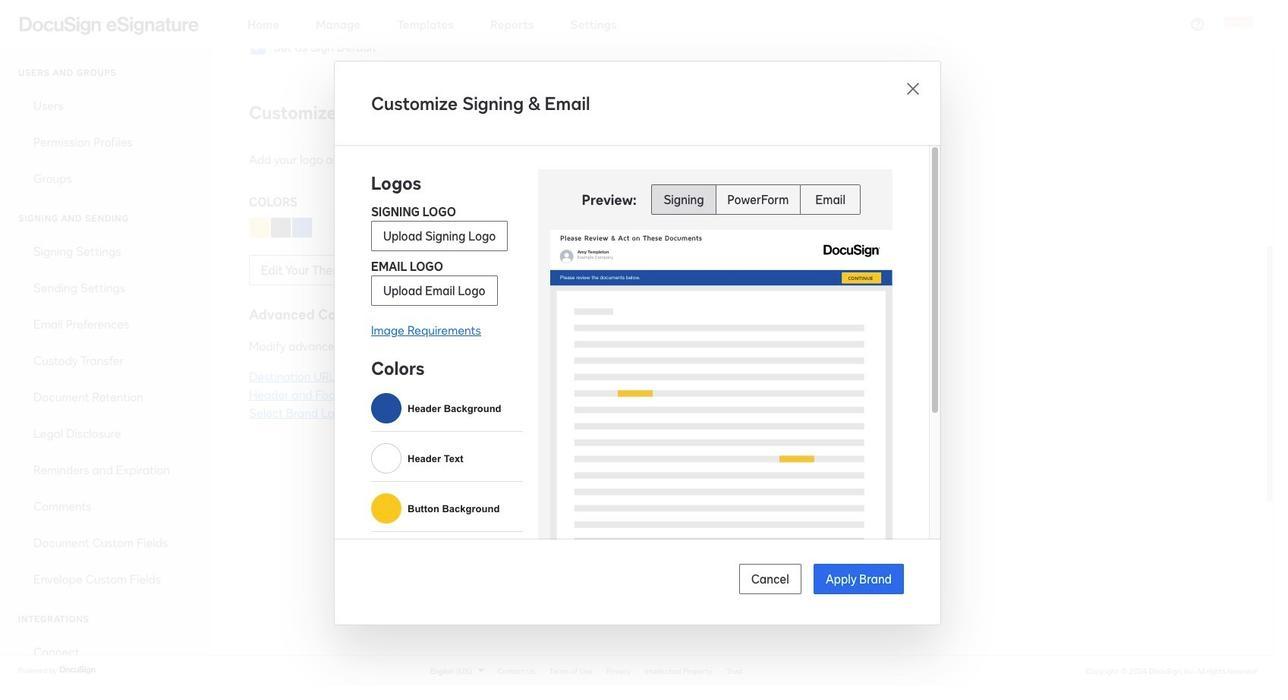 Task type: describe. For each thing, give the bounding box(es) containing it.
docusign admin image
[[20, 16, 199, 35]]

users and groups element
[[0, 87, 213, 197]]



Task type: vqa. For each thing, say whether or not it's contained in the screenshot.
tab list
no



Task type: locate. For each thing, give the bounding box(es) containing it.
docusign image
[[59, 665, 97, 677]]

signing and sending element
[[0, 233, 213, 598]]

your uploaded profile image image
[[1224, 9, 1254, 39]]

group
[[652, 185, 861, 215]]



